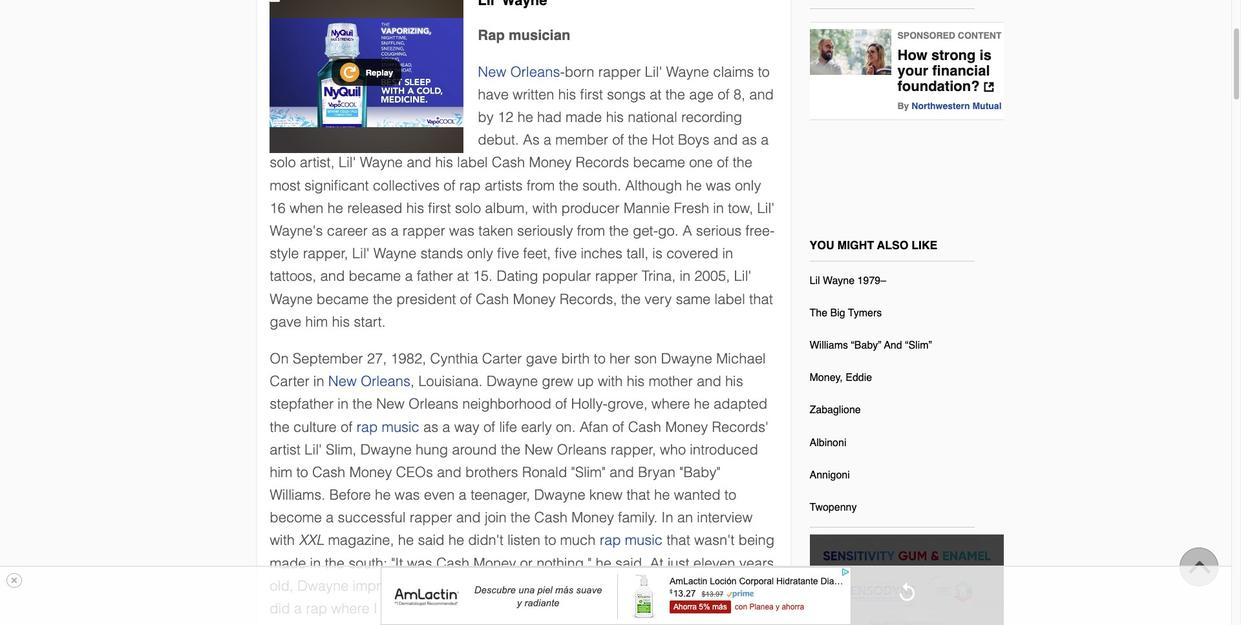 Task type: vqa. For each thing, say whether or not it's contained in the screenshot.
The In inside the . While Lil' Wayne Was Successful In The South, He Had Yet To Gain Attention Across The Country Until The Album'S First Single, "Go Dj," Shot Through The Roof.
no



Task type: describe. For each thing, give the bounding box(es) containing it.
rap inside that wasn't being made in the south; "it was cash money or nothing," he said. at just eleven years old, dwayne impressed the ceos of cash money by showing off his talent. "i did a rap where i spelled out my hood, holly-grove and they gave me a card. you know, you give a child a card, he ain't never stop callin' that number,
[[306, 601, 327, 618]]

money down nothing,"
[[541, 579, 584, 595]]

the left hot
[[628, 132, 648, 148]]

and up xxl magazine, he said he didn't listen to much rap music
[[456, 510, 481, 527]]

the left age
[[666, 87, 685, 103]]

1 horizontal spatial solo
[[455, 200, 481, 217]]

in inside , louisiana. dwayne grew up with his mother and his stepfather in the new orleans neighborhood of holly-grove, where he adapted the culture of
[[338, 397, 349, 413]]

with inside , louisiana. dwayne grew up with his mother and his stepfather in the new orleans neighborhood of holly-grove, where he adapted the culture of
[[598, 374, 623, 390]]

albinoni link
[[810, 432, 847, 460]]

orleans inside as a way of life early on. afan of cash money records' artist lil' slim, dwayne hung around the new orleans rapper, who introduced him to cash money ceos and brothers ronald "slim" and bryan "baby" williams. before he was even a teenager, dwayne knew that he wanted to become a successful rapper and join the cash money family. in an interview with
[[557, 442, 607, 458]]

become
[[270, 510, 322, 527]]

and inside that wasn't being made in the south; "it was cash money or nothing," he said. at just eleven years old, dwayne impressed the ceos of cash money by showing off his talent. "i did a rap where i spelled out my hood, holly-grove and they gave me a card. you know, you give a child a card, he ain't never stop callin' that number,
[[596, 601, 620, 618]]

the up start.
[[373, 291, 393, 308]]

content
[[958, 30, 1002, 41]]

orleans down 27,
[[361, 374, 411, 390]]

the right the one
[[733, 155, 753, 171]]

was up stands
[[449, 223, 475, 239]]

just
[[668, 556, 690, 572]]

you
[[339, 624, 362, 626]]

even
[[424, 488, 455, 504]]

he up fresh
[[686, 178, 702, 194]]

in down serious
[[723, 246, 733, 262]]

1 vertical spatial new orleans link
[[328, 374, 411, 390]]

before
[[329, 488, 371, 504]]

gave inside the on september 27, 1982, cynthia carter gave birth to her son dwayne michael carter in
[[526, 351, 558, 367]]

teenager,
[[471, 488, 530, 504]]

1 five from the left
[[497, 246, 519, 262]]

new up have
[[478, 64, 507, 80]]

most
[[270, 178, 301, 194]]

to right listen
[[544, 533, 556, 549]]

released
[[347, 200, 402, 217]]

1 horizontal spatial new orleans link
[[478, 64, 560, 80]]

8,
[[734, 87, 746, 103]]

financial
[[933, 63, 990, 79]]

and right 8,
[[750, 87, 774, 103]]

tymers
[[848, 308, 882, 319]]

1 vertical spatial only
[[467, 246, 493, 262]]

same
[[676, 291, 711, 308]]

in inside that wasn't being made in the south; "it was cash money or nothing," he said. at just eleven years old, dwayne impressed the ceos of cash money by showing off his talent. "i did a rap where i spelled out my hood, holly-grove and they gave me a card. you know, you give a child a card, he ain't never stop callin' that number,
[[310, 556, 321, 572]]

0 vertical spatial first
[[580, 87, 603, 103]]

significant
[[305, 178, 369, 194]]

new inside , louisiana. dwayne grew up with his mother and his stepfather in the new orleans neighborhood of holly-grove, where he adapted the culture of
[[376, 397, 405, 413]]

0 vertical spatial carter
[[482, 351, 522, 367]]

talent.
[[706, 579, 745, 595]]

when
[[290, 200, 324, 217]]

holly- inside that wasn't being made in the south; "it was cash money or nothing," he said. at just eleven years old, dwayne impressed the ceos of cash money by showing off his talent. "i did a rap where i spelled out my hood, holly-grove and they gave me a card. you know, you give a child a card, he ain't never stop callin' that number,
[[519, 601, 555, 618]]

dwayne down rap music
[[360, 442, 412, 458]]

strong
[[932, 47, 976, 63]]

me
[[690, 601, 710, 618]]

2 five from the left
[[555, 246, 577, 262]]

of down grew
[[556, 397, 567, 413]]

and up collectives on the top
[[407, 155, 431, 171]]

the left get-
[[609, 223, 629, 239]]

0 horizontal spatial as
[[372, 223, 387, 239]]

wayne up age
[[666, 64, 709, 80]]

1 vertical spatial first
[[428, 200, 451, 217]]

northwestern mutual link
[[912, 101, 1002, 111]]

the
[[810, 308, 828, 319]]

born
[[565, 64, 595, 80]]

at
[[650, 556, 664, 572]]

is inside -born rapper lil' wayne claims to have written his first songs at the age of 8, and by 12 he had made his national recording debut. as a member of the hot boys and as a solo artist, lil' wayne and his label cash money records became one of the most significant collectives of rap artists from the south. although he was only 16 when he released his first solo album, with producer mannie fresh in tow, lil' wayne's career as a rapper was taken seriously from the get-go. a serious free- style rapper, lil' wayne stands only five feet, five inches tall, is covered in tattoos, and became a father at 15. dating popular rapper trina, in 2005, lil' wayne became the president of cash money records, the very same label that gave him his start.
[[653, 246, 663, 262]]

to up interview
[[725, 488, 737, 504]]

dating
[[497, 269, 538, 285]]

cash up listen
[[534, 510, 568, 527]]

trina,
[[642, 269, 676, 285]]

start.
[[354, 314, 386, 330]]

he down bryan on the right bottom of page
[[654, 488, 670, 504]]

money, eddie link
[[810, 367, 872, 395]]

knew
[[590, 488, 623, 504]]

said.
[[616, 556, 646, 572]]

1 vertical spatial became
[[349, 269, 401, 285]]

artist
[[270, 442, 301, 458]]

the left south;
[[325, 556, 345, 572]]

new down september
[[328, 374, 357, 390]]

of right the one
[[717, 155, 729, 171]]

he right 12
[[518, 109, 533, 125]]

up
[[577, 374, 594, 390]]

join
[[485, 510, 507, 527]]

said
[[418, 533, 445, 549]]

0 vertical spatial you
[[810, 238, 835, 252]]

and left the "slim" in the bottom right of the page
[[884, 340, 902, 352]]

his down -
[[558, 87, 576, 103]]

his up adapted
[[726, 374, 743, 390]]

by inside -born rapper lil' wayne claims to have written his first songs at the age of 8, and by 12 he had made his national recording debut. as a member of the hot boys and as a solo artist, lil' wayne and his label cash money records became one of the most significant collectives of rap artists from the south. although he was only 16 when he released his first solo album, with producer mannie fresh in tow, lil' wayne's career as a rapper was taken seriously from the get-go. a serious free- style rapper, lil' wayne stands only five feet, five inches tall, is covered in tattoos, and became a father at 15. dating popular rapper trina, in 2005, lil' wayne became the president of cash money records, the very same label that gave him his start.
[[478, 109, 494, 125]]

money,
[[810, 373, 843, 384]]

lil' right 2005,
[[734, 269, 752, 285]]

rap right culture
[[357, 419, 378, 436]]

his up collectives on the top
[[435, 155, 453, 171]]

the up "out"
[[423, 579, 443, 595]]

grew
[[542, 374, 573, 390]]

0 vertical spatial advertisement region
[[270, 0, 464, 153]]

wayne's
[[270, 223, 323, 239]]

money up who
[[665, 419, 708, 436]]

his down collectives on the top
[[406, 200, 424, 217]]

cash down said
[[436, 556, 470, 572]]

on
[[270, 351, 289, 367]]

very
[[645, 291, 672, 308]]

and down recording
[[714, 132, 738, 148]]

being
[[739, 533, 775, 549]]

rapper up stands
[[403, 223, 445, 239]]

that right callin'
[[652, 624, 676, 626]]

how strong is your financial foundation? image
[[810, 29, 891, 75]]

feet,
[[523, 246, 551, 262]]

rapper, inside as a way of life early on. afan of cash money records' artist lil' slim, dwayne hung around the new orleans rapper, who introduced him to cash money ceos and brothers ronald "slim" and bryan "baby" williams. before he was even a teenager, dwayne knew that he wanted to become a successful rapper and join the cash money family. in an interview with
[[611, 442, 656, 458]]

ain't
[[511, 624, 537, 626]]

money down didn't on the left bottom of page
[[474, 556, 516, 572]]

rapper down inches
[[595, 269, 638, 285]]

your
[[898, 63, 929, 79]]

of right afan
[[613, 419, 624, 436]]

wanted
[[674, 488, 721, 504]]

rap inside -born rapper lil' wayne claims to have written his first songs at the age of 8, and by 12 he had made his national recording debut. as a member of the hot boys and as a solo artist, lil' wayne and his label cash money records became one of the most significant collectives of rap artists from the south. although he was only 16 when he released his first solo album, with producer mannie fresh in tow, lil' wayne's career as a rapper was taken seriously from the get-go. a serious free- style rapper, lil' wayne stands only five feet, five inches tall, is covered in tattoos, and became a father at 15. dating popular rapper trina, in 2005, lil' wayne became the president of cash money records, the very same label that gave him his start.
[[460, 178, 481, 194]]

michael
[[717, 351, 766, 367]]

the up producer
[[559, 178, 579, 194]]

that up the just
[[667, 533, 691, 549]]

artist,
[[300, 155, 335, 171]]

his left start.
[[332, 314, 350, 330]]

the up listen
[[511, 510, 531, 527]]

and up the knew
[[610, 465, 634, 481]]

grove,
[[608, 397, 648, 413]]

"slim"
[[905, 340, 932, 352]]

birth
[[562, 351, 590, 367]]

dwayne inside that wasn't being made in the south; "it was cash money or nothing," he said. at just eleven years old, dwayne impressed the ceos of cash money by showing off his talent. "i did a rap where i spelled out my hood, holly-grove and they gave me a card. you know, you give a child a card, he ain't never stop callin' that number,
[[298, 579, 349, 595]]

in down covered
[[680, 269, 691, 285]]

lil wayne 1979– link
[[810, 270, 887, 297]]

to inside -born rapper lil' wayne claims to have written his first songs at the age of 8, and by 12 he had made his national recording debut. as a member of the hot boys and as a solo artist, lil' wayne and his label cash money records became one of the most significant collectives of rap artists from the south. although he was only 16 when he released his first solo album, with producer mannie fresh in tow, lil' wayne's career as a rapper was taken seriously from the get-go. a serious free- style rapper, lil' wayne stands only five feet, five inches tall, is covered in tattoos, and became a father at 15. dating popular rapper trina, in 2005, lil' wayne became the president of cash money records, the very same label that gave him his start.
[[758, 64, 770, 80]]

made inside that wasn't being made in the south; "it was cash money or nothing," he said. at just eleven years old, dwayne impressed the ceos of cash money by showing off his talent. "i did a rap where i spelled out my hood, holly-grove and they gave me a card. you know, you give a child a card, he ain't never stop callin' that number,
[[270, 556, 306, 572]]

cash down grove,
[[628, 419, 662, 436]]

and inside , louisiana. dwayne grew up with his mother and his stepfather in the new orleans neighborhood of holly-grove, where he adapted the culture of
[[697, 374, 722, 390]]

mother
[[649, 374, 693, 390]]

15.
[[473, 269, 493, 285]]

age
[[689, 87, 714, 103]]

he inside , louisiana. dwayne grew up with his mother and his stepfather in the new orleans neighborhood of holly-grove, where he adapted the culture of
[[694, 397, 710, 413]]

national
[[628, 109, 678, 125]]

williams.
[[270, 488, 325, 504]]

16
[[270, 200, 286, 217]]

with inside -born rapper lil' wayne claims to have written his first songs at the age of 8, and by 12 he had made his national recording debut. as a member of the hot boys and as a solo artist, lil' wayne and his label cash money records became one of the most significant collectives of rap artists from the south. although he was only 16 when he released his first solo album, with producer mannie fresh in tow, lil' wayne's career as a rapper was taken seriously from the get-go. a serious free- style rapper, lil' wayne stands only five feet, five inches tall, is covered in tattoos, and became a father at 15. dating popular rapper trina, in 2005, lil' wayne became the president of cash money records, the very same label that gave him his start.
[[533, 200, 558, 217]]

27,
[[367, 351, 387, 367]]

free-
[[746, 223, 775, 239]]

the left very
[[621, 291, 641, 308]]

he down "hood,"
[[491, 624, 507, 626]]

0 vertical spatial became
[[633, 155, 685, 171]]

of up records
[[612, 132, 624, 148]]

twopenny link
[[810, 497, 857, 525]]

0 vertical spatial as
[[742, 132, 757, 148]]

him inside as a way of life early on. afan of cash money records' artist lil' slim, dwayne hung around the new orleans rapper, who introduced him to cash money ceos and brothers ronald "slim" and bryan "baby" williams. before he was even a teenager, dwayne knew that he wanted to become a successful rapper and join the cash money family. in an interview with
[[270, 465, 293, 481]]

the up rap music
[[353, 397, 372, 413]]

made inside -born rapper lil' wayne claims to have written his first songs at the age of 8, and by 12 he had made his national recording debut. as a member of the hot boys and as a solo artist, lil' wayne and his label cash money records became one of the most significant collectives of rap artists from the south. although he was only 16 when he released his first solo album, with producer mannie fresh in tow, lil' wayne's career as a rapper was taken seriously from the get-go. a serious free- style rapper, lil' wayne stands only five feet, five inches tall, is covered in tattoos, and became a father at 15. dating popular rapper trina, in 2005, lil' wayne became the president of cash money records, the very same label that gave him his start.
[[566, 109, 602, 125]]

×
[[10, 574, 18, 588]]

wasn't
[[694, 533, 735, 549]]

know,
[[298, 624, 335, 626]]

money down the knew
[[572, 510, 614, 527]]

of right president
[[460, 291, 472, 308]]

or
[[520, 556, 533, 572]]

lil wayne 1979–
[[810, 275, 887, 287]]

rapper up songs
[[598, 64, 641, 80]]

he up successful
[[375, 488, 391, 504]]

where inside , louisiana. dwayne grew up with his mother and his stepfather in the new orleans neighborhood of holly-grove, where he adapted the culture of
[[652, 397, 690, 413]]

0 vertical spatial only
[[735, 178, 761, 194]]

he right said
[[449, 533, 464, 549]]

get-
[[633, 223, 658, 239]]

zabaglione
[[810, 405, 861, 417]]

dwayne inside , louisiana. dwayne grew up with his mother and his stepfather in the new orleans neighborhood of holly-grove, where he adapted the culture of
[[487, 374, 538, 390]]

my
[[456, 601, 475, 618]]

him inside -born rapper lil' wayne claims to have written his first songs at the age of 8, and by 12 he had made his national recording debut. as a member of the hot boys and as a solo artist, lil' wayne and his label cash money records became one of the most significant collectives of rap artists from the south. although he was only 16 when he released his first solo album, with producer mannie fresh in tow, lil' wayne's career as a rapper was taken seriously from the get-go. a serious free- style rapper, lil' wayne stands only five feet, five inches tall, is covered in tattoos, and became a father at 15. dating popular rapper trina, in 2005, lil' wayne became the president of cash money records, the very same label that gave him his start.
[[305, 314, 328, 330]]

on.
[[556, 419, 576, 436]]

son
[[634, 351, 657, 367]]

"slim"
[[571, 465, 606, 481]]

wayne up collectives on the top
[[360, 155, 403, 171]]

stop
[[580, 624, 608, 626]]

rap up said.
[[600, 533, 621, 549]]

records'
[[712, 419, 769, 436]]

stepfather
[[270, 397, 334, 413]]

in
[[662, 510, 674, 527]]

serious
[[696, 223, 742, 239]]

in left tow, on the right of page
[[713, 200, 724, 217]]

dwayne down the ronald
[[534, 488, 586, 504]]

lil' inside as a way of life early on. afan of cash money records' artist lil' slim, dwayne hung around the new orleans rapper, who introduced him to cash money ceos and brothers ronald "slim" and bryan "baby" williams. before he was even a teenager, dwayne knew that he wanted to become a successful rapper and join the cash money family. in an interview with
[[305, 442, 322, 458]]

orleans up written
[[510, 64, 560, 80]]

he left said.
[[596, 556, 612, 572]]

williams "baby" and "slim" link
[[810, 335, 932, 362]]

records
[[576, 155, 629, 171]]

, louisiana. dwayne grew up with his mother and his stepfather in the new orleans neighborhood of holly-grove, where he adapted the culture of
[[270, 374, 768, 436]]



Task type: locate. For each thing, give the bounding box(es) containing it.
0 horizontal spatial first
[[428, 200, 451, 217]]

by inside that wasn't being made in the south; "it was cash money or nothing," he said. at just eleven years old, dwayne impressed the ceos of cash money by showing off his talent. "i did a rap where i spelled out my hood, holly-grove and they gave me a card. you know, you give a child a card, he ain't never stop callin' that number,
[[588, 579, 604, 595]]

0 horizontal spatial solo
[[270, 155, 296, 171]]

0 horizontal spatial with
[[270, 533, 295, 549]]

orleans inside , louisiana. dwayne grew up with his mother and his stepfather in the new orleans neighborhood of holly-grove, where he adapted the culture of
[[409, 397, 459, 413]]

2 vertical spatial became
[[317, 291, 369, 308]]

rapper up said
[[410, 510, 452, 527]]

0 vertical spatial gave
[[270, 314, 301, 330]]

1 vertical spatial rapper,
[[611, 442, 656, 458]]

afan
[[580, 419, 609, 436]]

grove
[[555, 601, 592, 618]]

to up williams.
[[296, 465, 308, 481]]

hood,
[[479, 601, 515, 618]]

1 vertical spatial solo
[[455, 200, 481, 217]]

0 vertical spatial him
[[305, 314, 328, 330]]

the down life
[[501, 442, 521, 458]]

sponsored content how strong is your financial foundation? by northwestern mutual
[[898, 30, 1002, 111]]

0 horizontal spatial gave
[[270, 314, 301, 330]]

brothers
[[466, 465, 518, 481]]

five up the popular
[[555, 246, 577, 262]]

seriously
[[517, 223, 573, 239]]

mannie
[[624, 200, 670, 217]]

gave inside that wasn't being made in the south; "it was cash money or nothing," he said. at just eleven years old, dwayne impressed the ceos of cash money by showing off his talent. "i did a rap where i spelled out my hood, holly-grove and they gave me a card. you know, you give a child a card, he ain't never stop callin' that number,
[[655, 601, 686, 618]]

only up tow, on the right of page
[[735, 178, 761, 194]]

cash up 'artists'
[[492, 155, 525, 171]]

give
[[366, 624, 392, 626]]

williams
[[810, 340, 848, 352]]

card.
[[726, 601, 759, 618]]

by
[[898, 101, 909, 111]]

the up the artist
[[270, 419, 290, 436]]

0 vertical spatial where
[[652, 397, 690, 413]]

1979–
[[858, 275, 887, 287]]

2 horizontal spatial with
[[598, 374, 623, 390]]

of inside that wasn't being made in the south; "it was cash money or nothing," he said. at just eleven years old, dwayne impressed the ceos of cash money by showing off his talent. "i did a rap where i spelled out my hood, holly-grove and they gave me a card. you know, you give a child a card, he ain't never stop callin' that number,
[[488, 579, 500, 595]]

in down september
[[313, 374, 324, 390]]

like
[[912, 238, 938, 252]]

culture
[[294, 419, 337, 436]]

0 vertical spatial from
[[527, 178, 555, 194]]

of right collectives on the top
[[444, 178, 456, 194]]

artists
[[485, 178, 523, 194]]

lil' down career
[[352, 246, 370, 262]]

by
[[478, 109, 494, 125], [588, 579, 604, 595]]

wayne down tattoos,
[[270, 291, 313, 308]]

father
[[417, 269, 453, 285]]

0 vertical spatial rapper,
[[303, 246, 348, 262]]

that
[[750, 291, 773, 308], [627, 488, 650, 504], [667, 533, 691, 549], [652, 624, 676, 626]]

2 horizontal spatial as
[[742, 132, 757, 148]]

1 horizontal spatial with
[[533, 200, 558, 217]]

1 horizontal spatial where
[[652, 397, 690, 413]]

0 horizontal spatial label
[[457, 155, 488, 171]]

and right tattoos,
[[320, 269, 345, 285]]

stands
[[421, 246, 463, 262]]

and right the mother
[[697, 374, 722, 390]]

to right claims
[[758, 64, 770, 80]]

0 vertical spatial is
[[980, 47, 992, 63]]

he up "it
[[398, 533, 414, 549]]

1 vertical spatial ceos
[[447, 579, 484, 595]]

1 horizontal spatial made
[[566, 109, 602, 125]]

lil' up songs
[[645, 64, 662, 80]]

0 vertical spatial rap music link
[[357, 419, 420, 436]]

as inside as a way of life early on. afan of cash money records' artist lil' slim, dwayne hung around the new orleans rapper, who introduced him to cash money ceos and brothers ronald "slim" and bryan "baby" williams. before he was even a teenager, dwayne knew that he wanted to become a successful rapper and join the cash money family. in an interview with
[[424, 419, 439, 436]]

dwayne inside the on september 27, 1982, cynthia carter gave birth to her son dwayne michael carter in
[[661, 351, 713, 367]]

1 horizontal spatial holly-
[[571, 397, 608, 413]]

0 horizontal spatial from
[[527, 178, 555, 194]]

fresh
[[674, 200, 709, 217]]

zabaglione link
[[810, 400, 861, 427]]

1 horizontal spatial label
[[715, 291, 746, 308]]

to left her
[[594, 351, 606, 367]]

1 horizontal spatial carter
[[482, 351, 522, 367]]

he
[[518, 109, 533, 125], [686, 178, 702, 194], [328, 200, 343, 217], [694, 397, 710, 413], [375, 488, 391, 504], [654, 488, 670, 504], [398, 533, 414, 549], [449, 533, 464, 549], [596, 556, 612, 572], [491, 624, 507, 626]]

dwayne up neighborhood
[[487, 374, 538, 390]]

1 horizontal spatial by
[[588, 579, 604, 595]]

cash down 15.
[[476, 291, 509, 308]]

gave
[[270, 314, 301, 330], [526, 351, 558, 367], [655, 601, 686, 618]]

gave inside -born rapper lil' wayne claims to have written his first songs at the age of 8, and by 12 he had made his national recording debut. as a member of the hot boys and as a solo artist, lil' wayne and his label cash money records became one of the most significant collectives of rap artists from the south. although he was only 16 when he released his first solo album, with producer mannie fresh in tow, lil' wayne's career as a rapper was taken seriously from the get-go. a serious free- style rapper, lil' wayne stands only five feet, five inches tall, is covered in tattoos, and became a father at 15. dating popular rapper trina, in 2005, lil' wayne became the president of cash money records, the very same label that gave him his start.
[[270, 314, 301, 330]]

0 horizontal spatial where
[[331, 601, 370, 618]]

1 horizontal spatial gave
[[526, 351, 558, 367]]

rap left 'artists'
[[460, 178, 481, 194]]

was inside as a way of life early on. afan of cash money records' artist lil' slim, dwayne hung around the new orleans rapper, who introduced him to cash money ceos and brothers ronald "slim" and bryan "baby" williams. before he was even a teenager, dwayne knew that he wanted to become a successful rapper and join the cash money family. in an interview with
[[395, 488, 420, 504]]

0 horizontal spatial only
[[467, 246, 493, 262]]

1 vertical spatial with
[[598, 374, 623, 390]]

label down 2005,
[[715, 291, 746, 308]]

1 vertical spatial label
[[715, 291, 746, 308]]

0 horizontal spatial by
[[478, 109, 494, 125]]

that wasn't being made in the south; "it was cash money or nothing," he said. at just eleven years old, dwayne impressed the ceos of cash money by showing off his talent. "i did a rap where i spelled out my hood, holly-grove and they gave me a card. you know, you give a child a card, he ain't never stop callin' that number,
[[270, 533, 775, 626]]

1 vertical spatial from
[[577, 223, 605, 239]]

where inside that wasn't being made in the south; "it was cash money or nothing," he said. at just eleven years old, dwayne impressed the ceos of cash money by showing off his talent. "i did a rap where i spelled out my hood, holly-grove and they gave me a card. you know, you give a child a card, he ain't never stop callin' that number,
[[331, 601, 370, 618]]

0 vertical spatial label
[[457, 155, 488, 171]]

where up you
[[331, 601, 370, 618]]

1 vertical spatial holly-
[[519, 601, 555, 618]]

new orleans link up written
[[478, 64, 560, 80]]

2 vertical spatial with
[[270, 533, 295, 549]]

eddie
[[846, 373, 872, 384]]

that inside -born rapper lil' wayne claims to have written his first songs at the age of 8, and by 12 he had made his national recording debut. as a member of the hot boys and as a solo artist, lil' wayne and his label cash money records became one of the most significant collectives of rap artists from the south. although he was only 16 when he released his first solo album, with producer mannie fresh in tow, lil' wayne's career as a rapper was taken seriously from the get-go. a serious free- style rapper, lil' wayne stands only five feet, five inches tall, is covered in tattoos, and became a father at 15. dating popular rapper trina, in 2005, lil' wayne became the president of cash money records, the very same label that gave him his start.
[[750, 291, 773, 308]]

new inside as a way of life early on. afan of cash money records' artist lil' slim, dwayne hung around the new orleans rapper, who introduced him to cash money ceos and brothers ronald "slim" and bryan "baby" williams. before he was even a teenager, dwayne knew that he wanted to become a successful rapper and join the cash money family. in an interview with
[[525, 442, 553, 458]]

off
[[664, 579, 680, 595]]

0 horizontal spatial rapper,
[[303, 246, 348, 262]]

his up grove,
[[627, 374, 645, 390]]

hot
[[652, 132, 674, 148]]

covered
[[667, 246, 719, 262]]

"it
[[391, 556, 403, 572]]

ceos inside as a way of life early on. afan of cash money records' artist lil' slim, dwayne hung around the new orleans rapper, who introduced him to cash money ceos and brothers ronald "slim" and bryan "baby" williams. before he was even a teenager, dwayne knew that he wanted to become a successful rapper and join the cash money family. in an interview with
[[396, 465, 433, 481]]

and
[[750, 87, 774, 103], [714, 132, 738, 148], [407, 155, 431, 171], [320, 269, 345, 285], [884, 340, 902, 352], [697, 374, 722, 390], [437, 465, 462, 481], [610, 465, 634, 481], [456, 510, 481, 527], [596, 601, 620, 618]]

one
[[689, 155, 713, 171]]

holly-
[[571, 397, 608, 413], [519, 601, 555, 618]]

1 vertical spatial where
[[331, 601, 370, 618]]

only up 15.
[[467, 246, 493, 262]]

go.
[[658, 223, 679, 239]]

1 horizontal spatial rap music link
[[600, 533, 663, 549]]

lil' up significant
[[339, 155, 356, 171]]

early
[[521, 419, 552, 436]]

0 vertical spatial new orleans link
[[478, 64, 560, 80]]

with inside as a way of life early on. afan of cash money records' artist lil' slim, dwayne hung around the new orleans rapper, who introduced him to cash money ceos and brothers ronald "slim" and bryan "baby" williams. before he was even a teenager, dwayne knew that he wanted to become a successful rapper and join the cash money family. in an interview with
[[270, 533, 295, 549]]

gave down off
[[655, 601, 686, 618]]

they
[[624, 601, 651, 618]]

carter
[[482, 351, 522, 367], [270, 374, 310, 390]]

rapper inside as a way of life early on. afan of cash money records' artist lil' slim, dwayne hung around the new orleans rapper, who introduced him to cash money ceos and brothers ronald "slim" and bryan "baby" williams. before he was even a teenager, dwayne knew that he wanted to become a successful rapper and join the cash money family. in an interview with
[[410, 510, 452, 527]]

of
[[718, 87, 730, 103], [612, 132, 624, 148], [717, 155, 729, 171], [444, 178, 456, 194], [460, 291, 472, 308], [556, 397, 567, 413], [341, 419, 353, 436], [484, 419, 495, 436], [613, 419, 624, 436], [488, 579, 500, 595]]

0 horizontal spatial is
[[653, 246, 663, 262]]

0 vertical spatial music
[[382, 419, 420, 436]]

to inside the on september 27, 1982, cynthia carter gave birth to her son dwayne michael carter in
[[594, 351, 606, 367]]

0 vertical spatial by
[[478, 109, 494, 125]]

was left even on the left of the page
[[395, 488, 420, 504]]

0 horizontal spatial at
[[457, 269, 469, 285]]

0 vertical spatial solo
[[270, 155, 296, 171]]

money
[[529, 155, 572, 171], [513, 291, 556, 308], [665, 419, 708, 436], [349, 465, 392, 481], [572, 510, 614, 527], [474, 556, 516, 572], [541, 579, 584, 595]]

new orleans
[[478, 64, 560, 80], [328, 374, 411, 390]]

was right "it
[[407, 556, 432, 572]]

0 horizontal spatial ceos
[[396, 465, 433, 481]]

his inside that wasn't being made in the south; "it was cash money or nothing," he said. at just eleven years old, dwayne impressed the ceos of cash money by showing off his talent. "i did a rap where i spelled out my hood, holly-grove and they gave me a card. you know, you give a child a card, he ain't never stop callin' that number,
[[684, 579, 702, 595]]

on september 27, 1982, cynthia carter gave birth to her son dwayne michael carter in
[[270, 351, 766, 390]]

2 horizontal spatial gave
[[655, 601, 686, 618]]

south.
[[583, 178, 621, 194]]

as
[[742, 132, 757, 148], [372, 223, 387, 239], [424, 419, 439, 436]]

money down dating
[[513, 291, 556, 308]]

producer
[[562, 200, 620, 217]]

in right stepfather
[[338, 397, 349, 413]]

and up even on the left of the page
[[437, 465, 462, 481]]

holly- down up
[[571, 397, 608, 413]]

her
[[610, 351, 630, 367]]

1 vertical spatial new orleans
[[328, 374, 411, 390]]

is inside sponsored content how strong is your financial foundation? by northwestern mutual
[[980, 47, 992, 63]]

0 horizontal spatial five
[[497, 246, 519, 262]]

1 vertical spatial at
[[457, 269, 469, 285]]

xxl magazine, he said he didn't listen to much rap music
[[299, 533, 663, 549]]

1 vertical spatial you
[[270, 624, 294, 626]]

inches
[[581, 246, 623, 262]]

orleans up '"slim"'
[[557, 442, 607, 458]]

ronald
[[522, 465, 567, 481]]

1 horizontal spatial five
[[555, 246, 577, 262]]

bryan
[[638, 465, 676, 481]]

with
[[533, 200, 558, 217], [598, 374, 623, 390], [270, 533, 295, 549]]

1 vertical spatial advertisement region
[[381, 568, 851, 626]]

at up "national"
[[650, 87, 662, 103]]

0 horizontal spatial holly-
[[519, 601, 555, 618]]

by up grove at left
[[588, 579, 604, 595]]

as up hung at bottom left
[[424, 419, 439, 436]]

as a way of life early on. afan of cash money records' artist lil' slim, dwayne hung around the new orleans rapper, who introduced him to cash money ceos and brothers ronald "slim" and bryan "baby" williams. before he was even a teenager, dwayne knew that he wanted to become a successful rapper and join the cash money family. in an interview with
[[270, 419, 769, 549]]

his right off
[[684, 579, 702, 595]]

cash down or on the bottom of the page
[[504, 579, 537, 595]]

music down family.
[[625, 533, 663, 549]]

how
[[898, 47, 928, 63]]

albinoni
[[810, 438, 847, 449]]

you left might in the top of the page
[[810, 238, 835, 252]]

ceos inside that wasn't being made in the south; "it was cash money or nothing," he said. at just eleven years old, dwayne impressed the ceos of cash money by showing off his talent. "i did a rap where i spelled out my hood, holly-grove and they gave me a card. you know, you give a child a card, he ain't never stop callin' that number,
[[447, 579, 484, 595]]

0 horizontal spatial new orleans
[[328, 374, 411, 390]]

1 vertical spatial music
[[625, 533, 663, 549]]

magazine,
[[328, 533, 394, 549]]

,
[[411, 374, 415, 390]]

slim,
[[326, 442, 357, 458]]

the big tymers
[[810, 308, 882, 319]]

might
[[838, 238, 874, 252]]

2 vertical spatial as
[[424, 419, 439, 436]]

card,
[[454, 624, 487, 626]]

dwayne up know,
[[298, 579, 349, 595]]

1 horizontal spatial only
[[735, 178, 761, 194]]

1 horizontal spatial him
[[305, 314, 328, 330]]

years
[[740, 556, 774, 572]]

1 vertical spatial by
[[588, 579, 604, 595]]

was down the one
[[706, 178, 731, 194]]

0 horizontal spatial carter
[[270, 374, 310, 390]]

0 horizontal spatial new orleans link
[[328, 374, 411, 390]]

rap music link up hung at bottom left
[[357, 419, 420, 436]]

0 vertical spatial holly-
[[571, 397, 608, 413]]

impressed
[[353, 579, 420, 595]]

money down as
[[529, 155, 572, 171]]

you down did
[[270, 624, 294, 626]]

0 horizontal spatial made
[[270, 556, 306, 572]]

1 horizontal spatial ceos
[[447, 579, 484, 595]]

made up member
[[566, 109, 602, 125]]

1 horizontal spatial music
[[625, 533, 663, 549]]

cynthia
[[430, 351, 478, 367]]

dwayne
[[661, 351, 713, 367], [487, 374, 538, 390], [360, 442, 412, 458], [534, 488, 586, 504], [298, 579, 349, 595]]

new orleans up written
[[478, 64, 560, 80]]

1 vertical spatial carter
[[270, 374, 310, 390]]

september
[[293, 351, 363, 367]]

you inside that wasn't being made in the south; "it was cash money or nothing," he said. at just eleven years old, dwayne impressed the ceos of cash money by showing off his talent. "i did a rap where i spelled out my hood, holly-grove and they gave me a card. you know, you give a child a card, he ain't never stop callin' that number,
[[270, 624, 294, 626]]

by left 12
[[478, 109, 494, 125]]

holly- inside , louisiana. dwayne grew up with his mother and his stepfather in the new orleans neighborhood of holly-grove, where he adapted the culture of
[[571, 397, 608, 413]]

wayne left stands
[[374, 246, 417, 262]]

way
[[454, 419, 480, 436]]

advertisement region
[[270, 0, 464, 153], [381, 568, 851, 626]]

lil' up 'free-'
[[757, 200, 775, 217]]

rap music
[[357, 419, 420, 436]]

1 vertical spatial gave
[[526, 351, 558, 367]]

0 vertical spatial made
[[566, 109, 602, 125]]

money, eddie
[[810, 373, 872, 384]]

member
[[556, 132, 608, 148]]

of up slim,
[[341, 419, 353, 436]]

0 vertical spatial at
[[650, 87, 662, 103]]

annigoni link
[[810, 465, 850, 492]]

his down songs
[[606, 109, 624, 125]]

introduced
[[690, 442, 758, 458]]

first down born
[[580, 87, 603, 103]]

wayne right "lil"
[[823, 275, 855, 287]]

carter down on
[[270, 374, 310, 390]]

twopenny
[[810, 502, 857, 514]]

rapper,
[[303, 246, 348, 262], [611, 442, 656, 458]]

1 horizontal spatial is
[[980, 47, 992, 63]]

him down the artist
[[270, 465, 293, 481]]

in inside the on september 27, 1982, cynthia carter gave birth to her son dwayne michael carter in
[[313, 374, 324, 390]]

also
[[877, 238, 909, 252]]

tattoos,
[[270, 269, 317, 285]]

family.
[[618, 510, 658, 527]]

that inside as a way of life early on. afan of cash money records' artist lil' slim, dwayne hung around the new orleans rapper, who introduced him to cash money ceos and brothers ronald "slim" and bryan "baby" williams. before he was even a teenager, dwayne knew that he wanted to become a successful rapper and join the cash money family. in an interview with
[[627, 488, 650, 504]]

1 horizontal spatial new orleans
[[478, 64, 560, 80]]

have
[[478, 87, 509, 103]]

with down her
[[598, 374, 623, 390]]

1 vertical spatial rap music link
[[600, 533, 663, 549]]

1 horizontal spatial as
[[424, 419, 439, 436]]

rapper, inside -born rapper lil' wayne claims to have written his first songs at the age of 8, and by 12 he had made his national recording debut. as a member of the hot boys and as a solo artist, lil' wayne and his label cash money records became one of the most significant collectives of rap artists from the south. although he was only 16 when he released his first solo album, with producer mannie fresh in tow, lil' wayne's career as a rapper was taken seriously from the get-go. a serious free- style rapper, lil' wayne stands only five feet, five inches tall, is covered in tattoos, and became a father at 15. dating popular rapper trina, in 2005, lil' wayne became the president of cash money records, the very same label that gave him his start.
[[303, 246, 348, 262]]

you might also like
[[810, 238, 938, 252]]

new down early
[[525, 442, 553, 458]]

had
[[537, 109, 562, 125]]

0 horizontal spatial music
[[382, 419, 420, 436]]

1 horizontal spatial you
[[810, 238, 835, 252]]

cash down slim,
[[312, 465, 345, 481]]

1 vertical spatial made
[[270, 556, 306, 572]]

0 horizontal spatial him
[[270, 465, 293, 481]]

1 vertical spatial as
[[372, 223, 387, 239]]

money up the before
[[349, 465, 392, 481]]

xxl
[[299, 533, 324, 549]]

he down significant
[[328, 200, 343, 217]]

holly- up ain't
[[519, 601, 555, 618]]

0 horizontal spatial you
[[270, 624, 294, 626]]

1 horizontal spatial rapper,
[[611, 442, 656, 458]]

adapted
[[714, 397, 768, 413]]

1 horizontal spatial first
[[580, 87, 603, 103]]

hung
[[416, 442, 448, 458]]

around
[[452, 442, 497, 458]]

was inside that wasn't being made in the south; "it was cash money or nothing," he said. at just eleven years old, dwayne impressed the ceos of cash money by showing off his talent. "i did a rap where i spelled out my hood, holly-grove and they gave me a card. you know, you give a child a card, he ain't never stop callin' that number,
[[407, 556, 432, 572]]

is down content at the right of page
[[980, 47, 992, 63]]

of left 8,
[[718, 87, 730, 103]]

at left 15.
[[457, 269, 469, 285]]

sponsored
[[898, 30, 956, 41]]

showing
[[608, 579, 660, 595]]

five up dating
[[497, 246, 519, 262]]

solo
[[270, 155, 296, 171], [455, 200, 481, 217]]

2 vertical spatial gave
[[655, 601, 686, 618]]

new up rap music
[[376, 397, 405, 413]]

1 horizontal spatial at
[[650, 87, 662, 103]]

that up family.
[[627, 488, 650, 504]]

written
[[513, 87, 554, 103]]

"i
[[749, 579, 757, 595]]

of left life
[[484, 419, 495, 436]]

0 vertical spatial new orleans
[[478, 64, 560, 80]]

0 vertical spatial ceos
[[396, 465, 433, 481]]

1 vertical spatial is
[[653, 246, 663, 262]]

new orleans down 27,
[[328, 374, 411, 390]]

lil
[[810, 275, 820, 287]]

1 horizontal spatial from
[[577, 223, 605, 239]]

0 vertical spatial with
[[533, 200, 558, 217]]



